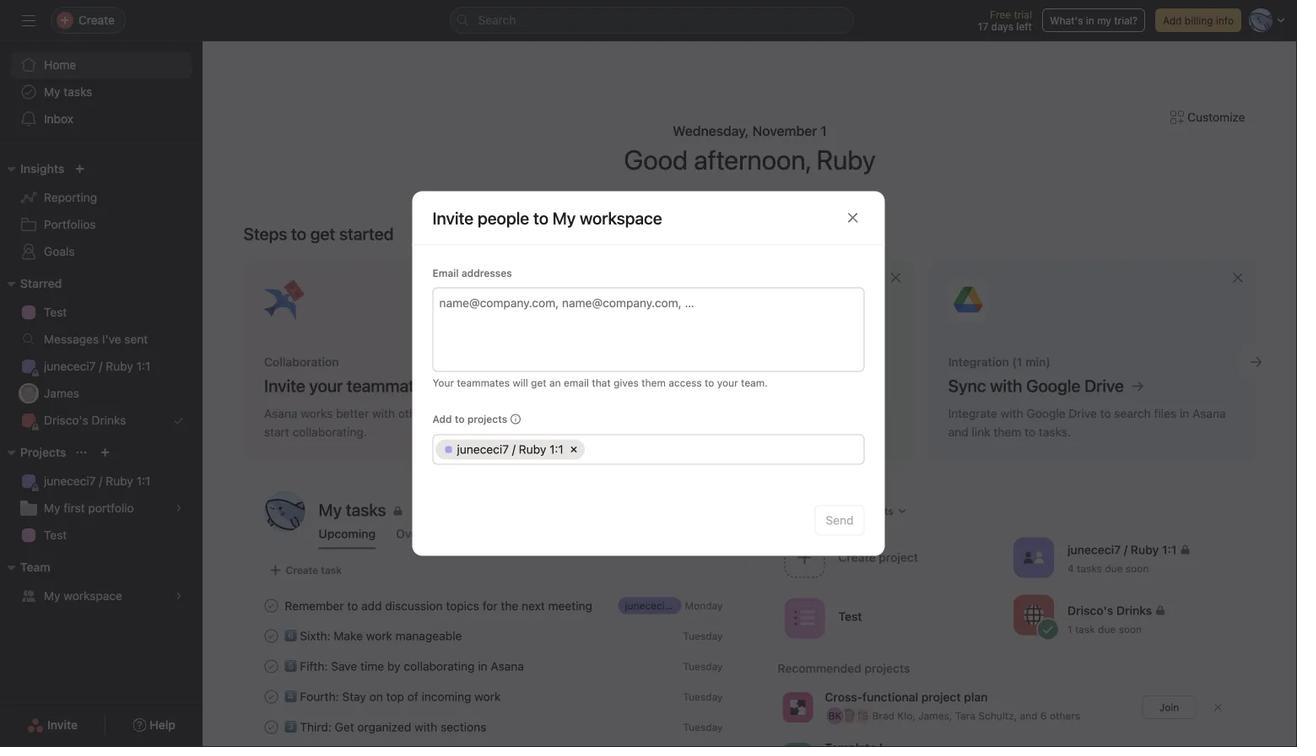 Task type: vqa. For each thing, say whether or not it's contained in the screenshot.
Task name text box within the Have fun cell
no



Task type: locate. For each thing, give the bounding box(es) containing it.
work down add
[[366, 629, 392, 643]]

drisco's up 1 task due soon
[[1068, 603, 1114, 617]]

test link
[[10, 299, 192, 326], [10, 522, 192, 549], [778, 593, 1007, 647]]

tasks right 4
[[1077, 562, 1102, 574]]

email
[[433, 267, 459, 279]]

1 completed checkbox from the top
[[261, 656, 282, 677]]

overdue button
[[396, 527, 444, 549]]

what's in my trial?
[[1050, 14, 1138, 26]]

1 right the globe icon
[[1068, 623, 1073, 635]]

1 horizontal spatial projects
[[778, 498, 840, 518]]

add to projects
[[433, 413, 507, 425]]

junececi7 down messages
[[44, 359, 96, 373]]

1 vertical spatial completed checkbox
[[261, 687, 282, 707]]

first
[[64, 501, 85, 515]]

1 vertical spatial junececi7 / ruby 1:1 link
[[10, 468, 192, 495]]

my tasks link
[[319, 498, 722, 522]]

customize button
[[1160, 102, 1256, 133]]

junececi7 / ruby 1:1 inside projects element
[[44, 474, 151, 488]]

2 vertical spatial completed image
[[261, 687, 282, 707]]

remember to add discussion topics for the next meeting
[[285, 599, 593, 613]]

cell
[[587, 439, 607, 460]]

ja left james
[[23, 387, 34, 399]]

james,
[[919, 710, 953, 722]]

starred
[[20, 276, 62, 290]]

2 completed image from the top
[[261, 656, 282, 677]]

0 vertical spatial my
[[44, 85, 60, 99]]

0 vertical spatial soon
[[1126, 562, 1149, 574]]

tasks inside global element
[[64, 85, 92, 99]]

drisco's drinks link
[[10, 407, 192, 434]]

stay
[[342, 689, 366, 703]]

0 vertical spatial tasks
[[64, 85, 92, 99]]

1 completed image from the top
[[261, 596, 282, 616]]

1 vertical spatial my
[[44, 501, 60, 515]]

my inside the teams element
[[44, 589, 60, 603]]

messages i've sent link
[[10, 326, 192, 353]]

my inside projects element
[[44, 501, 60, 515]]

drisco's drinks down james
[[44, 413, 126, 427]]

teams element
[[0, 552, 203, 613]]

drisco's down james
[[44, 413, 88, 427]]

/ inside cell
[[512, 442, 516, 456]]

1 completed checkbox from the top
[[261, 596, 282, 616]]

ja left ts at the right of the page
[[843, 710, 854, 722]]

to right people
[[533, 208, 549, 227]]

4
[[1068, 562, 1074, 574]]

0 vertical spatial invite
[[433, 208, 474, 227]]

add inside button
[[1163, 14, 1182, 26]]

tuesday for 3️⃣ third: get organized with sections
[[683, 721, 723, 733]]

drinks inside starred element
[[92, 413, 126, 427]]

my down team
[[44, 589, 60, 603]]

completed image left the 'remember'
[[261, 596, 282, 616]]

0 vertical spatial junececi7 / ruby 1:1 link
[[10, 353, 192, 380]]

ruby inside wednesday, november 1 good afternoon, ruby
[[817, 144, 876, 176]]

klo,
[[898, 710, 916, 722]]

2 completed checkbox from the top
[[261, 626, 282, 646]]

my workspace
[[44, 589, 122, 603]]

completed image for 5️⃣
[[261, 656, 282, 677]]

2 tuesday from the top
[[683, 661, 723, 672]]

to
[[533, 208, 549, 227], [291, 224, 307, 244], [705, 377, 714, 389], [455, 413, 465, 425], [347, 599, 358, 613]]

1 horizontal spatial tasks
[[1077, 562, 1102, 574]]

1 horizontal spatial drisco's drinks
[[1068, 603, 1152, 617]]

completed checkbox left 5️⃣ at the bottom of the page
[[261, 656, 282, 677]]

test link down portfolio
[[10, 522, 192, 549]]

1
[[821, 123, 827, 139], [1068, 623, 1073, 635]]

0 vertical spatial drisco's drinks
[[44, 413, 126, 427]]

projects
[[20, 445, 66, 459], [778, 498, 840, 518]]

completed image left 6️⃣ at the left of the page
[[261, 626, 282, 646]]

free trial 17 days left
[[978, 8, 1032, 32]]

soon for /
[[1126, 562, 1149, 574]]

ruby inside projects element
[[106, 474, 133, 488]]

my inside global element
[[44, 85, 60, 99]]

add left billing
[[1163, 14, 1182, 26]]

portfolio
[[88, 501, 134, 515]]

junececi7 up 4 tasks due soon
[[1068, 543, 1121, 557]]

3 completed checkbox from the top
[[261, 717, 282, 737]]

completed image left 3️⃣
[[261, 717, 282, 737]]

test
[[44, 305, 67, 319], [44, 528, 67, 542], [839, 609, 862, 623]]

0 horizontal spatial 1
[[821, 123, 827, 139]]

completed image
[[261, 626, 282, 646], [261, 717, 282, 737]]

time
[[360, 659, 384, 673]]

0 horizontal spatial drisco's
[[44, 413, 88, 427]]

bk
[[829, 710, 842, 722]]

2 vertical spatial my
[[44, 589, 60, 603]]

1 vertical spatial 1
[[1068, 623, 1073, 635]]

insights button
[[0, 159, 64, 179]]

1 right november
[[821, 123, 827, 139]]

junececi7 down projects
[[457, 442, 509, 456]]

projects element
[[0, 437, 203, 552]]

get
[[531, 377, 547, 389]]

/ down messages i've sent link
[[99, 359, 103, 373]]

tuesday for 6️⃣ sixth: make work manageable
[[683, 630, 723, 642]]

search
[[478, 13, 516, 27]]

3 tuesday from the top
[[683, 691, 723, 703]]

junececi7 / ruby 1:1 inside starred element
[[44, 359, 151, 373]]

goals
[[44, 244, 75, 258]]

1 my from the top
[[44, 85, 60, 99]]

1 vertical spatial task
[[1075, 623, 1095, 635]]

0 vertical spatial add
[[1163, 14, 1182, 26]]

get started
[[310, 224, 394, 244]]

home link
[[10, 51, 192, 79]]

completed checkbox left 6️⃣ at the left of the page
[[261, 626, 282, 646]]

0 vertical spatial task
[[321, 564, 342, 576]]

task right the globe icon
[[1075, 623, 1095, 635]]

to left the your
[[705, 377, 714, 389]]

junececi7 / ruby 1:1 cell
[[436, 439, 585, 460]]

1 vertical spatial drisco's
[[1068, 603, 1114, 617]]

test up messages
[[44, 305, 67, 319]]

1 vertical spatial completed checkbox
[[261, 626, 282, 646]]

cell inside junececi7 / ruby 1:1 row
[[587, 439, 607, 460]]

plan
[[964, 690, 988, 704]]

task for create
[[321, 564, 342, 576]]

1 tuesday from the top
[[683, 630, 723, 642]]

1 vertical spatial invite
[[47, 718, 78, 732]]

0 horizontal spatial task
[[321, 564, 342, 576]]

0 vertical spatial completed checkbox
[[261, 596, 282, 616]]

0 vertical spatial projects
[[20, 445, 66, 459]]

3 my from the top
[[44, 589, 60, 603]]

list image
[[795, 608, 815, 628]]

0 horizontal spatial drinks
[[92, 413, 126, 427]]

projects
[[467, 413, 507, 425]]

that
[[592, 377, 611, 389]]

access
[[669, 377, 702, 389]]

completed image left the 4️⃣
[[261, 687, 282, 707]]

Completed checkbox
[[261, 656, 282, 677], [261, 687, 282, 707]]

test for "test" link to the middle
[[44, 528, 67, 542]]

test inside projects element
[[44, 528, 67, 542]]

to for add to projects
[[455, 413, 465, 425]]

email addresses
[[433, 267, 512, 279]]

your
[[433, 377, 454, 389]]

work down asana
[[475, 689, 501, 703]]

test down the first
[[44, 528, 67, 542]]

1 horizontal spatial drinks
[[1117, 603, 1152, 617]]

test link up the messages i've sent
[[10, 299, 192, 326]]

to left projects
[[455, 413, 465, 425]]

task inside 'create task' button
[[321, 564, 342, 576]]

wednesday,
[[673, 123, 749, 139]]

due down 4 tasks due soon
[[1098, 623, 1116, 635]]

1 vertical spatial tasks
[[1077, 562, 1102, 574]]

top
[[386, 689, 404, 703]]

2 tuesday button from the top
[[683, 661, 723, 672]]

drisco's drinks up 1 task due soon
[[1068, 603, 1152, 617]]

0 vertical spatial completed image
[[261, 626, 282, 646]]

tuesday for 5️⃣ fifth: save time by collaborating in asana
[[683, 661, 723, 672]]

test right list icon
[[839, 609, 862, 623]]

0 vertical spatial drinks
[[92, 413, 126, 427]]

1 vertical spatial drinks
[[1117, 603, 1152, 617]]

0 vertical spatial completed image
[[261, 596, 282, 616]]

1 vertical spatial test
[[44, 528, 67, 542]]

completed checkbox left 3️⃣
[[261, 717, 282, 737]]

1 horizontal spatial invite
[[433, 208, 474, 227]]

of
[[407, 689, 418, 703]]

to right the steps
[[291, 224, 307, 244]]

0 vertical spatial ja
[[23, 387, 34, 399]]

my up the "inbox"
[[44, 85, 60, 99]]

0 vertical spatial drisco's
[[44, 413, 88, 427]]

0 horizontal spatial projects
[[20, 445, 66, 459]]

2 vertical spatial test link
[[778, 593, 1007, 647]]

in left asana
[[478, 659, 488, 673]]

in left my
[[1086, 14, 1095, 26]]

1:1 inside cell
[[550, 442, 564, 456]]

collaborating
[[404, 659, 475, 673]]

4 tuesday from the top
[[683, 721, 723, 733]]

1 vertical spatial completed image
[[261, 656, 282, 677]]

1 horizontal spatial work
[[475, 689, 501, 703]]

Completed checkbox
[[261, 596, 282, 616], [261, 626, 282, 646], [261, 717, 282, 737]]

my
[[44, 85, 60, 99], [44, 501, 60, 515], [44, 589, 60, 603]]

my left the first
[[44, 501, 60, 515]]

tasks down home
[[64, 85, 92, 99]]

add billing info button
[[1156, 8, 1242, 32]]

ja inside starred element
[[23, 387, 34, 399]]

completed image
[[261, 596, 282, 616], [261, 656, 282, 677], [261, 687, 282, 707]]

/ down more information image
[[512, 442, 516, 456]]

due for junececi7
[[1105, 562, 1123, 574]]

0 vertical spatial test
[[44, 305, 67, 319]]

completed checkbox for 4️⃣
[[261, 687, 282, 707]]

due for drisco's
[[1098, 623, 1116, 635]]

junececi7
[[44, 359, 96, 373], [457, 442, 509, 456], [44, 474, 96, 488], [1068, 543, 1121, 557], [625, 600, 671, 612]]

add
[[1163, 14, 1182, 26], [433, 413, 452, 425]]

1 horizontal spatial ja
[[843, 710, 854, 722]]

ja
[[23, 387, 34, 399], [843, 710, 854, 722]]

invite
[[433, 208, 474, 227], [47, 718, 78, 732]]

workspace
[[64, 589, 122, 603]]

completed checkbox left the 'remember'
[[261, 596, 282, 616]]

inbox
[[44, 112, 73, 126]]

invite inside button
[[47, 718, 78, 732]]

0 vertical spatial work
[[366, 629, 392, 643]]

days
[[992, 20, 1014, 32]]

create task
[[286, 564, 342, 576]]

free
[[990, 8, 1011, 20]]

3 tuesday button from the top
[[683, 691, 723, 703]]

1 vertical spatial in
[[478, 659, 488, 673]]

invite inside dialog
[[433, 208, 474, 227]]

in
[[1086, 14, 1095, 26], [478, 659, 488, 673]]

completed checkbox for remember
[[261, 596, 282, 616]]

0 vertical spatial in
[[1086, 14, 1095, 26]]

drinks up 1 task due soon
[[1117, 603, 1152, 617]]

reporting
[[44, 190, 97, 204]]

fourth:
[[300, 689, 339, 703]]

0 horizontal spatial ja
[[23, 387, 34, 399]]

schultz,
[[979, 710, 1017, 722]]

my tasks
[[44, 85, 92, 99]]

junececi7 / ruby 1:1 link
[[10, 353, 192, 380], [10, 468, 192, 495], [618, 597, 719, 614]]

tuesday button for 3️⃣ third: get organized with sections
[[683, 721, 723, 733]]

puzzle image
[[791, 700, 806, 715]]

steps to get started
[[244, 224, 394, 244]]

1 vertical spatial add
[[433, 413, 452, 425]]

1 horizontal spatial in
[[1086, 14, 1095, 26]]

ruby inside cell
[[519, 442, 546, 456]]

soon right 4
[[1126, 562, 1149, 574]]

customize
[[1188, 110, 1246, 124]]

completed image left 5️⃣ at the bottom of the page
[[261, 656, 282, 677]]

get
[[335, 720, 354, 734]]

to for remember to add discussion topics for the next meeting
[[347, 599, 358, 613]]

2 vertical spatial completed checkbox
[[261, 717, 282, 737]]

2 completed image from the top
[[261, 717, 282, 737]]

starred button
[[0, 273, 62, 294]]

wednesday, november 1 good afternoon, ruby
[[624, 123, 876, 176]]

my tasks
[[319, 500, 386, 520]]

1 completed image from the top
[[261, 626, 282, 646]]

my for my tasks
[[44, 85, 60, 99]]

completed checkbox left the 4️⃣
[[261, 687, 282, 707]]

1 horizontal spatial task
[[1075, 623, 1095, 635]]

due right 4
[[1105, 562, 1123, 574]]

1 tuesday button from the top
[[683, 630, 723, 642]]

junececi7 left monday
[[625, 600, 671, 612]]

task right create at the bottom left
[[321, 564, 342, 576]]

search list box
[[450, 7, 855, 34]]

tasks for my
[[64, 85, 92, 99]]

drinks up projects element
[[92, 413, 126, 427]]

1 vertical spatial due
[[1098, 623, 1116, 635]]

0 horizontal spatial tasks
[[64, 85, 92, 99]]

1 vertical spatial soon
[[1119, 623, 1142, 635]]

in inside button
[[1086, 14, 1095, 26]]

/ left monday
[[674, 600, 677, 612]]

0 vertical spatial 1
[[821, 123, 827, 139]]

what's
[[1050, 14, 1083, 26]]

home
[[44, 58, 76, 72]]

cross-
[[825, 690, 863, 704]]

insights element
[[0, 154, 203, 268]]

your teammates will get an email that gives them access to your team.
[[433, 377, 768, 389]]

add inside invite people to my workspace dialog
[[433, 413, 452, 425]]

test inside starred element
[[44, 305, 67, 319]]

overdue
[[396, 527, 444, 541]]

Email addresses text field
[[439, 292, 707, 313]]

0 vertical spatial completed checkbox
[[261, 656, 282, 677]]

2 completed checkbox from the top
[[261, 687, 282, 707]]

2 my from the top
[[44, 501, 60, 515]]

scroll card carousel right image
[[1250, 355, 1263, 369]]

0 horizontal spatial in
[[478, 659, 488, 673]]

0 horizontal spatial add
[[433, 413, 452, 425]]

to left add
[[347, 599, 358, 613]]

junececi7 / ruby 1:1 link inside starred element
[[10, 353, 192, 380]]

0 horizontal spatial drisco's drinks
[[44, 413, 126, 427]]

1 inside wednesday, november 1 good afternoon, ruby
[[821, 123, 827, 139]]

0 horizontal spatial invite
[[47, 718, 78, 732]]

0 vertical spatial due
[[1105, 562, 1123, 574]]

tuesday
[[683, 630, 723, 642], [683, 661, 723, 672], [683, 691, 723, 703], [683, 721, 723, 733]]

1 vertical spatial completed image
[[261, 717, 282, 737]]

add down your at the left of page
[[433, 413, 452, 425]]

soon down 4 tasks due soon
[[1119, 623, 1142, 635]]

1 horizontal spatial add
[[1163, 14, 1182, 26]]

drisco's drinks inside drisco's drinks link
[[44, 413, 126, 427]]

third:
[[300, 720, 332, 734]]

meeting
[[548, 599, 593, 613]]

4 tuesday button from the top
[[683, 721, 723, 733]]

1 horizontal spatial 1
[[1068, 623, 1073, 635]]

3️⃣
[[285, 720, 297, 734]]

/ up my first portfolio link
[[99, 474, 103, 488]]

tuesday button for 6️⃣ sixth: make work manageable
[[683, 630, 723, 642]]

1:1 inside starred element
[[136, 359, 151, 373]]

junececi7 up the first
[[44, 474, 96, 488]]

test link down create project link
[[778, 593, 1007, 647]]

3 completed image from the top
[[261, 687, 282, 707]]

them
[[642, 377, 666, 389]]

by
[[387, 659, 401, 673]]



Task type: describe. For each thing, give the bounding box(es) containing it.
2 vertical spatial junececi7 / ruby 1:1 link
[[618, 597, 719, 614]]

tuesday button for 4️⃣ fourth: stay on top of incoming work
[[683, 691, 723, 703]]

global element
[[0, 41, 203, 143]]

completed image for 3️⃣
[[261, 717, 282, 737]]

james
[[44, 386, 79, 400]]

the
[[501, 599, 519, 613]]

info
[[1216, 14, 1234, 26]]

more information image
[[511, 414, 521, 424]]

my workspace
[[553, 208, 662, 227]]

my for my workspace
[[44, 589, 60, 603]]

insights
[[20, 162, 64, 176]]

6
[[1041, 710, 1047, 722]]

join button
[[1143, 696, 1197, 719]]

next
[[522, 599, 545, 613]]

17
[[978, 20, 989, 32]]

3️⃣ third: get organized with sections
[[285, 720, 487, 734]]

invite button
[[16, 710, 89, 740]]

upcoming
[[319, 527, 376, 541]]

add billing info
[[1163, 14, 1234, 26]]

brad
[[872, 710, 895, 722]]

1 vertical spatial work
[[475, 689, 501, 703]]

projects button
[[0, 442, 66, 463]]

join
[[1160, 701, 1179, 713]]

and
[[1020, 710, 1038, 722]]

an
[[550, 377, 561, 389]]

junececi7 inside projects element
[[44, 474, 96, 488]]

intermediate
[[660, 212, 739, 228]]

cross-functional project plan
[[825, 690, 988, 704]]

sections
[[441, 720, 487, 734]]

/ inside starred element
[[99, 359, 103, 373]]

0 horizontal spatial work
[[366, 629, 392, 643]]

trial?
[[1114, 14, 1138, 26]]

/ inside projects element
[[99, 474, 103, 488]]

4 tasks due soon
[[1068, 562, 1149, 574]]

add for add billing info
[[1163, 14, 1182, 26]]

fifth:
[[300, 659, 328, 673]]

1 vertical spatial drisco's drinks
[[1068, 603, 1152, 617]]

completed checkbox for 3️⃣
[[261, 717, 282, 737]]

invite for invite
[[47, 718, 78, 732]]

my for my first portfolio
[[44, 501, 60, 515]]

project
[[922, 690, 961, 704]]

ruby inside starred element
[[106, 359, 133, 373]]

will
[[513, 377, 528, 389]]

test for "test" link to the top
[[44, 305, 67, 319]]

1 task due soon
[[1068, 623, 1142, 635]]

gives
[[614, 377, 639, 389]]

team button
[[0, 557, 50, 577]]

tuesday for 4️⃣ fourth: stay on top of incoming work
[[683, 691, 723, 703]]

team.
[[741, 377, 768, 389]]

completed image for 6️⃣
[[261, 626, 282, 646]]

5️⃣
[[285, 659, 297, 673]]

good
[[624, 144, 688, 176]]

sent
[[124, 332, 148, 346]]

create task button
[[265, 558, 346, 582]]

1 vertical spatial ja
[[843, 710, 854, 722]]

my tasks link
[[10, 79, 192, 106]]

1 vertical spatial test link
[[10, 522, 192, 549]]

to for steps to get started
[[291, 224, 307, 244]]

with
[[415, 720, 437, 734]]

projects inside "dropdown button"
[[20, 445, 66, 459]]

november
[[753, 123, 817, 139]]

drisco's inside drisco's drinks link
[[44, 413, 88, 427]]

junececi7 inside starred element
[[44, 359, 96, 373]]

/ up 4 tasks due soon
[[1124, 543, 1128, 557]]

my first portfolio link
[[10, 495, 192, 522]]

invite people to my workspace dialog
[[412, 191, 885, 556]]

what's in my trial? button
[[1042, 8, 1145, 32]]

tara
[[955, 710, 976, 722]]

sixth:
[[300, 629, 331, 643]]

junececi7 / ruby 1:1 row
[[436, 439, 861, 464]]

brad klo, james, tara schultz, and 6 others
[[872, 710, 1081, 722]]

completed image for 4️⃣
[[261, 687, 282, 707]]

completed image for remember
[[261, 596, 282, 616]]

6️⃣
[[285, 629, 297, 643]]

hide sidebar image
[[22, 14, 35, 27]]

my
[[1098, 14, 1112, 26]]

invite for invite people to my workspace
[[433, 208, 474, 227]]

recommended projects
[[778, 661, 910, 675]]

1 vertical spatial projects
[[778, 498, 840, 518]]

0 vertical spatial test link
[[10, 299, 192, 326]]

junececi7 inside junececi7 / ruby 1:1 cell
[[457, 442, 509, 456]]

4️⃣
[[285, 689, 297, 703]]

others
[[1050, 710, 1081, 722]]

send button
[[815, 505, 865, 536]]

send
[[826, 513, 854, 527]]

discussion
[[385, 599, 443, 613]]

team
[[20, 560, 50, 574]]

my workspace link
[[10, 582, 192, 609]]

starred element
[[0, 268, 203, 437]]

close this dialog image
[[846, 211, 860, 225]]

messages
[[44, 332, 99, 346]]

teammates
[[457, 377, 510, 389]]

tuesday button for 5️⃣ fifth: save time by collaborating in asana
[[683, 661, 723, 672]]

people image
[[1024, 547, 1044, 568]]

invite people to my workspace
[[433, 208, 662, 227]]

organized
[[357, 720, 411, 734]]

trial
[[1014, 8, 1032, 20]]

steps
[[244, 224, 287, 244]]

1 horizontal spatial drisco's
[[1068, 603, 1114, 617]]

completed checkbox for 6️⃣
[[261, 626, 282, 646]]

cross-functional project plan link
[[825, 690, 988, 704]]

add for add to projects
[[433, 413, 452, 425]]

monday
[[685, 600, 723, 612]]

left
[[1017, 20, 1032, 32]]

add
[[361, 599, 382, 613]]

task for 1
[[1075, 623, 1095, 635]]

soon for drinks
[[1119, 623, 1142, 635]]

dismiss recommendation image
[[1213, 702, 1224, 712]]

asana
[[491, 659, 524, 673]]

manageable
[[396, 629, 462, 643]]

2 vertical spatial test
[[839, 609, 862, 623]]

create project
[[839, 550, 918, 564]]

globe image
[[1024, 605, 1044, 625]]

junececi7 / ruby 1:1 inside cell
[[457, 442, 564, 456]]

create
[[286, 564, 318, 576]]

tasks for 4
[[1077, 562, 1102, 574]]

completed checkbox for 5️⃣
[[261, 656, 282, 677]]

i've
[[102, 332, 121, 346]]

1:1 inside projects element
[[136, 474, 151, 488]]

inbox link
[[10, 106, 192, 133]]

on
[[369, 689, 383, 703]]

messages i've sent
[[44, 332, 148, 346]]



